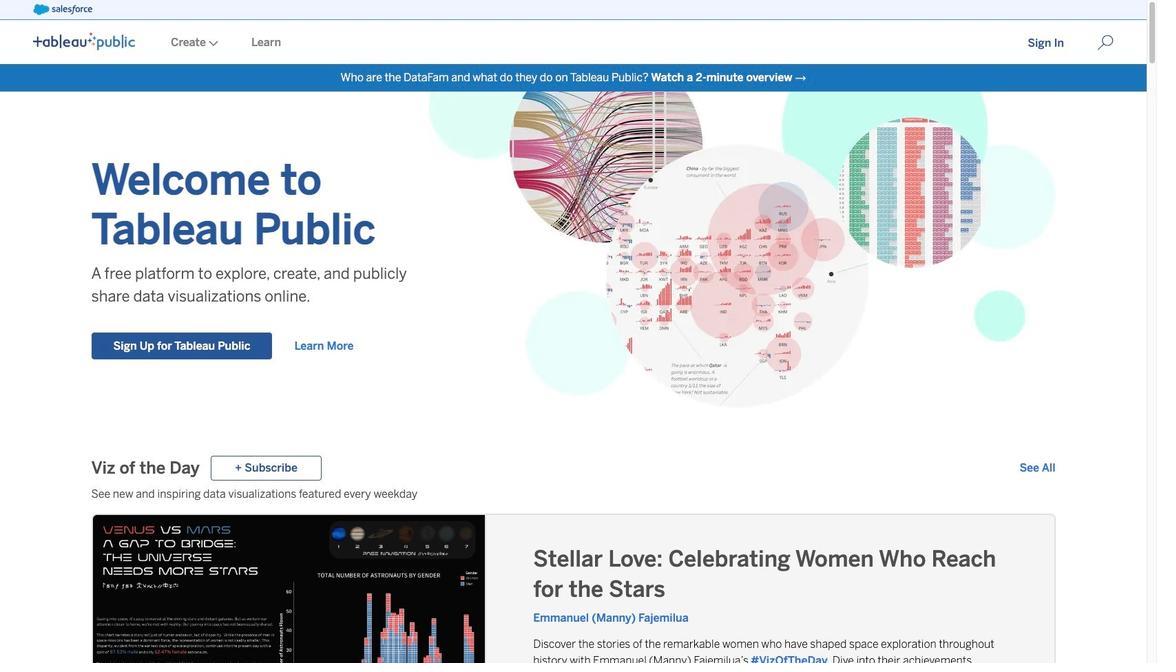 Task type: vqa. For each thing, say whether or not it's contained in the screenshot.
Logo
yes



Task type: describe. For each thing, give the bounding box(es) containing it.
salesforce logo image
[[33, 4, 92, 15]]

create image
[[206, 41, 218, 46]]

viz of the day heading
[[91, 458, 200, 480]]

logo image
[[33, 32, 135, 50]]



Task type: locate. For each thing, give the bounding box(es) containing it.
tableau public viz of the day image
[[93, 516, 487, 664]]

go to search image
[[1081, 34, 1131, 51]]

see all viz of the day element
[[1020, 460, 1056, 477]]

see new and inspiring data visualizations featured every weekday element
[[91, 487, 1056, 503]]



